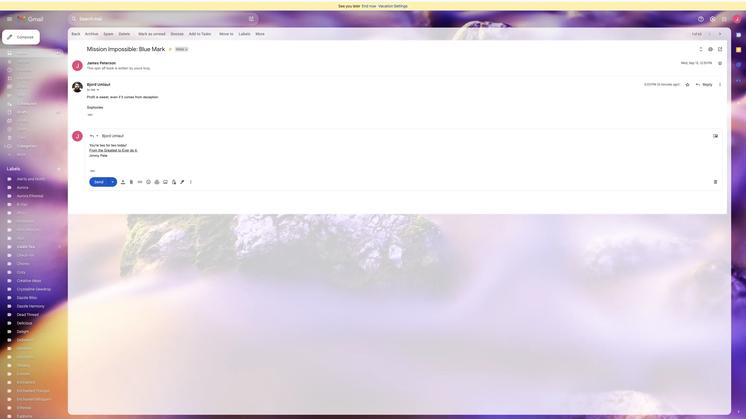 Task type: describe. For each thing, give the bounding box(es) containing it.
dazzle harmony
[[17, 304, 44, 309]]

move
[[220, 32, 229, 36]]

aurora ethereal link
[[17, 194, 43, 199]]

list containing james peterson
[[68, 55, 725, 195]]

0 vertical spatial ethereal
[[29, 194, 43, 199]]

harmony
[[29, 304, 44, 309]]

of
[[695, 32, 698, 36]]

insert emoji ‪(⌘⇧2)‬ image
[[146, 179, 151, 185]]

creative ideas link
[[17, 279, 41, 283]]

show trimmed content image
[[89, 170, 96, 173]]

bliss whisper link
[[17, 228, 39, 233]]

minutes
[[661, 82, 673, 86]]

settings
[[394, 4, 408, 8]]

all mail link
[[17, 119, 29, 123]]

snooze
[[171, 32, 184, 36]]

settings image
[[710, 16, 716, 22]]

important
[[17, 76, 34, 81]]

discounts link
[[17, 355, 34, 360]]

dead thread
[[17, 313, 39, 317]]

mark inside button
[[139, 32, 147, 36]]

dead
[[17, 313, 26, 317]]

impossible:
[[108, 46, 138, 53]]

12:35 pm
[[700, 61, 713, 65]]

to inside you're two for two today! from the greatest to ever do it: jimmy pete
[[118, 149, 121, 152]]

starred
[[17, 59, 30, 64]]

insert photo image
[[163, 179, 168, 185]]

ago)
[[673, 82, 680, 86]]

even
[[110, 95, 118, 99]]

back
[[72, 32, 80, 36]]

discard draft ‪(⌘⇧d)‬ image
[[713, 179, 719, 185]]

mission impossible: blue mark
[[87, 46, 165, 53]]

main menu image
[[6, 16, 13, 22]]

13,
[[696, 61, 700, 65]]

all
[[17, 119, 21, 123]]

from
[[135, 95, 142, 99]]

delight link
[[17, 330, 29, 334]]

trash
[[17, 136, 26, 140]]

insert files using drive image
[[154, 179, 160, 185]]

spin
[[94, 66, 101, 70]]

older image
[[718, 31, 723, 37]]

1 horizontal spatial bjord
[[102, 134, 111, 138]]

b-day
[[17, 202, 28, 207]]

bbq
[[17, 211, 25, 216]]

enchanted tranquil
[[17, 389, 49, 394]]

spam inside labels navigation
[[17, 127, 27, 132]]

labels heading
[[7, 167, 56, 172]]

see you later end now vacation settings
[[339, 4, 408, 8]]

snooze button
[[169, 29, 186, 39]]

celeb tea
[[17, 245, 35, 250]]

yours
[[134, 66, 142, 70]]

more button
[[254, 29, 267, 39]]

enchanted for enchanted whispers
[[17, 398, 35, 402]]

dewdrop
[[36, 287, 51, 292]]

important link
[[17, 76, 34, 81]]

delivered
[[17, 338, 33, 343]]

dead thread link
[[17, 313, 39, 317]]

crystalline
[[17, 287, 35, 292]]

snoozed link
[[17, 68, 32, 72]]

desserts link
[[17, 347, 32, 351]]

dazzle for dazzle bliss
[[17, 296, 28, 300]]

62
[[57, 51, 60, 55]]

drafts link
[[17, 110, 28, 115]]

today!
[[117, 143, 127, 147]]

mail
[[22, 119, 29, 123]]

1 for 1
[[59, 102, 60, 106]]

5:00 pm (4 minutes ago) cell
[[645, 82, 680, 87]]

aurora link
[[17, 185, 28, 190]]

more button
[[0, 151, 64, 159]]

chores link
[[17, 262, 29, 267]]

b-day link
[[17, 202, 28, 207]]

categories link
[[17, 144, 37, 149]]

vacation
[[379, 4, 393, 8]]

gmail image
[[17, 14, 46, 24]]

0 horizontal spatial is
[[96, 95, 98, 99]]

1 of 63
[[693, 32, 702, 36]]

written
[[118, 66, 129, 70]]

1 vertical spatial umlaut
[[112, 134, 124, 138]]

1 vertical spatial ethereal
[[17, 406, 31, 411]]

profit
[[87, 95, 95, 99]]

later
[[353, 4, 361, 8]]

0 horizontal spatial bjord
[[87, 82, 97, 87]]

sent link
[[17, 93, 25, 98]]

echoes
[[17, 372, 29, 377]]

insert signature image
[[180, 179, 185, 185]]

move to button
[[218, 29, 236, 39]]

chats
[[17, 85, 27, 89]]

delicious
[[17, 321, 32, 326]]

reply button
[[693, 82, 715, 87]]

advanced search options image
[[246, 14, 257, 24]]

check-
[[17, 253, 29, 258]]

bbq link
[[17, 211, 25, 216]]

creative ideas
[[17, 279, 41, 283]]

cozy
[[17, 270, 25, 275]]

not starred checkbox for 12:35 pm
[[718, 60, 723, 66]]

if
[[119, 95, 121, 99]]

it:
[[135, 149, 138, 152]]

birthdaze
[[17, 219, 33, 224]]

notifs
[[35, 177, 45, 182]]

send button
[[89, 177, 108, 187]]

more for more popup button
[[256, 32, 265, 36]]

move to
[[220, 32, 234, 36]]

deception.
[[143, 95, 159, 99]]

wed, sep 13, 12:35 pm
[[681, 61, 713, 65]]

delicious link
[[17, 321, 32, 326]]

discounts
[[17, 355, 34, 360]]

to left me
[[87, 88, 90, 92]]

labels inside dropdown button
[[239, 32, 250, 36]]



Task type: locate. For each thing, give the bounding box(es) containing it.
categories
[[17, 144, 37, 149]]

2 aurora from the top
[[17, 194, 28, 199]]

enchanted whispers
[[17, 398, 51, 402]]

starred link
[[17, 59, 30, 64]]

5:00 pm (4 minutes ago)
[[645, 82, 680, 86]]

1 vertical spatial aurora
[[17, 194, 28, 199]]

2 enchanted from the top
[[17, 389, 35, 394]]

chats link
[[17, 85, 27, 89]]

1 horizontal spatial labels
[[239, 32, 250, 36]]

1 left of
[[693, 32, 694, 36]]

toggle confidential mode image
[[171, 179, 177, 185]]

ethereal
[[29, 194, 43, 199], [17, 406, 31, 411]]

sep
[[689, 61, 695, 65]]

unread
[[153, 32, 166, 36]]

show trimmed content image
[[87, 113, 93, 116]]

1 vertical spatial bliss
[[29, 296, 37, 300]]

0 vertical spatial umlaut
[[97, 82, 110, 87]]

spam up trash link
[[17, 127, 27, 132]]

aurora ethereal
[[17, 194, 43, 199]]

comes
[[124, 95, 134, 99]]

1 vertical spatial not starred checkbox
[[685, 82, 691, 87]]

tab list
[[732, 28, 747, 400]]

support image
[[698, 16, 705, 22]]

james peterson
[[87, 61, 116, 66]]

aurora for aurora link
[[17, 185, 28, 190]]

to
[[197, 32, 201, 36], [230, 32, 234, 36], [87, 88, 90, 92], [118, 149, 121, 152]]

aurora for aurora ethereal
[[17, 194, 28, 199]]

end
[[362, 4, 368, 8]]

celeb
[[17, 245, 27, 250]]

dazzle bliss link
[[17, 296, 37, 300]]

echoes link
[[17, 372, 29, 377]]

1 horizontal spatial umlaut
[[112, 134, 124, 138]]

bjord up to me
[[87, 82, 97, 87]]

umlaut up show details icon
[[97, 82, 110, 87]]

enchanted down the enchanted link
[[17, 389, 35, 394]]

1 horizontal spatial 1
[[693, 32, 694, 36]]

0 horizontal spatial two
[[100, 143, 105, 147]]

insert link ‪(⌘k)‬ image
[[137, 179, 143, 185]]

labels
[[239, 32, 250, 36], [7, 167, 20, 172]]

0 vertical spatial more
[[256, 32, 265, 36]]

not starred checkbox right 12:35 pm
[[718, 60, 723, 66]]

book
[[106, 66, 114, 70]]

more for more button
[[17, 152, 26, 157]]

1 vertical spatial dazzle
[[17, 304, 28, 309]]

1 horizontal spatial more
[[256, 32, 265, 36]]

2 vertical spatial enchanted
[[17, 398, 35, 402]]

1 vertical spatial not starred image
[[685, 82, 691, 87]]

show details image
[[96, 88, 99, 91]]

3 enchanted from the top
[[17, 398, 35, 402]]

dreamy
[[17, 364, 30, 368]]

sweet,
[[99, 95, 109, 99]]

0 horizontal spatial not starred checkbox
[[685, 82, 691, 87]]

bliss
[[17, 228, 25, 233], [29, 296, 37, 300]]

two right for
[[111, 143, 117, 147]]

inbox inside button
[[176, 47, 184, 51]]

1 horizontal spatial spam
[[104, 32, 113, 36]]

the
[[98, 149, 103, 152]]

0 horizontal spatial more
[[17, 152, 26, 157]]

compose button
[[2, 30, 40, 45]]

1 horizontal spatial is
[[115, 66, 117, 70]]

thread
[[27, 313, 39, 317]]

attach files image
[[129, 179, 134, 185]]

list
[[68, 55, 725, 195]]

dazzle for dazzle harmony
[[17, 304, 28, 309]]

1 vertical spatial spam
[[17, 127, 27, 132]]

bjord umlaut up show details icon
[[87, 82, 110, 87]]

0 vertical spatial 1
[[693, 32, 694, 36]]

compose
[[17, 35, 34, 40]]

chores
[[17, 262, 29, 267]]

aurora down aurora link
[[17, 194, 28, 199]]

spam
[[104, 32, 113, 36], [17, 127, 27, 132]]

1 enchanted from the top
[[17, 381, 35, 385]]

day
[[21, 202, 28, 207]]

labels button
[[237, 29, 253, 39]]

5:00 pm
[[645, 82, 657, 86]]

spam button
[[101, 29, 116, 39]]

more right the labels dropdown button
[[256, 32, 265, 36]]

1 horizontal spatial mark
[[152, 46, 165, 53]]

dazzle up dead
[[17, 304, 28, 309]]

0 vertical spatial bliss
[[17, 228, 25, 233]]

blue inside labels navigation
[[17, 236, 24, 241]]

0 vertical spatial is
[[115, 66, 117, 70]]

not starred checkbox right the 'ago)' at top
[[685, 82, 691, 87]]

enchanted for enchanted tranquil
[[17, 389, 35, 394]]

2 two from the left
[[111, 143, 117, 147]]

inbox for inbox "link"
[[17, 51, 27, 55]]

is right book
[[115, 66, 117, 70]]

all mail
[[17, 119, 29, 123]]

by
[[129, 66, 133, 70]]

1 vertical spatial more
[[17, 152, 26, 157]]

Message Body text field
[[89, 143, 719, 165]]

scheduled
[[17, 102, 36, 106]]

0 vertical spatial bjord umlaut
[[87, 82, 110, 87]]

1 vertical spatial 1
[[59, 102, 60, 106]]

0 horizontal spatial not starred image
[[685, 82, 691, 87]]

more send options image
[[110, 180, 115, 185]]

as
[[148, 32, 152, 36]]

None search field
[[68, 13, 259, 25]]

aurora
[[17, 185, 28, 190], [17, 194, 28, 199]]

from
[[89, 149, 97, 152]]

0 horizontal spatial mark
[[139, 32, 147, 36]]

inbox up starred link
[[17, 51, 27, 55]]

bjord up for
[[102, 134, 111, 138]]

euphoria
[[17, 414, 32, 419]]

1 vertical spatial mark
[[152, 46, 165, 53]]

1 horizontal spatial blue
[[139, 46, 150, 53]]

0 vertical spatial enchanted
[[17, 381, 35, 385]]

enchanted down echoes link on the left of the page
[[17, 381, 35, 385]]

1
[[693, 32, 694, 36], [59, 102, 60, 106]]

mark as unread
[[139, 32, 166, 36]]

1 inside labels navigation
[[59, 102, 60, 106]]

611
[[56, 110, 60, 114]]

0 horizontal spatial inbox
[[17, 51, 27, 55]]

1 dazzle from the top
[[17, 296, 28, 300]]

bjord umlaut up for
[[102, 134, 124, 138]]

you
[[346, 4, 352, 8]]

1 vertical spatial bjord umlaut
[[102, 134, 124, 138]]

delete
[[119, 32, 130, 36]]

blue link
[[17, 236, 24, 241]]

1 vertical spatial enchanted
[[17, 389, 35, 394]]

0 horizontal spatial 1
[[59, 102, 60, 106]]

aurora down alerts
[[17, 185, 28, 190]]

0 vertical spatial aurora
[[17, 185, 28, 190]]

1 horizontal spatial not starred image
[[718, 60, 723, 66]]

0 vertical spatial not starred checkbox
[[718, 60, 723, 66]]

Search mail text field
[[80, 16, 233, 22]]

inbox inside labels navigation
[[17, 51, 27, 55]]

not starred checkbox for ago)
[[685, 82, 691, 87]]

1 horizontal spatial bliss
[[29, 296, 37, 300]]

mark left as
[[139, 32, 147, 36]]

search mail image
[[69, 14, 79, 24]]

not starred image right the 'ago)' at top
[[685, 82, 691, 87]]

bliss down crystalline dewdrop link
[[29, 296, 37, 300]]

crystalline dewdrop link
[[17, 287, 51, 292]]

to down today! in the left top of the page
[[118, 149, 121, 152]]

2 dazzle from the top
[[17, 304, 28, 309]]

0 vertical spatial mark
[[139, 32, 147, 36]]

blue
[[139, 46, 150, 53], [17, 236, 24, 241]]

1 two from the left
[[100, 143, 105, 147]]

1 horizontal spatial not starred checkbox
[[718, 60, 723, 66]]

not starred image
[[718, 60, 723, 66], [685, 82, 691, 87]]

inbox for inbox button
[[176, 47, 184, 51]]

more inside button
[[17, 152, 26, 157]]

sophocles
[[87, 106, 103, 110]]

1 for 1 of 63
[[693, 32, 694, 36]]

to inside popup button
[[230, 32, 234, 36]]

truly.
[[143, 66, 151, 70]]

0 horizontal spatial labels
[[7, 167, 20, 172]]

trash link
[[17, 136, 26, 140]]

is right the profit
[[96, 95, 98, 99]]

cozy link
[[17, 270, 25, 275]]

mark as unread button
[[136, 29, 168, 39]]

2
[[59, 245, 60, 249]]

you're two for two today! from the greatest to ever do it: jimmy pete
[[89, 143, 138, 158]]

blue down as
[[139, 46, 150, 53]]

dreamy link
[[17, 364, 30, 368]]

delivered link
[[17, 338, 33, 343]]

delete button
[[117, 29, 132, 39]]

mark down unread
[[152, 46, 165, 53]]

to right move
[[230, 32, 234, 36]]

enchanted whispers link
[[17, 398, 51, 402]]

bjord
[[87, 82, 97, 87], [102, 134, 111, 138]]

0 vertical spatial dazzle
[[17, 296, 28, 300]]

wed,
[[681, 61, 689, 65]]

inbox
[[176, 47, 184, 51], [17, 51, 27, 55]]

to inside button
[[197, 32, 201, 36]]

not starred image for wed, sep 13, 12:35 pm
[[718, 60, 723, 66]]

spam left delete
[[104, 32, 113, 36]]

0 horizontal spatial umlaut
[[97, 82, 110, 87]]

more options image
[[189, 179, 193, 185]]

and
[[28, 177, 34, 182]]

to right 'add'
[[197, 32, 201, 36]]

0 horizontal spatial blue
[[17, 236, 24, 241]]

0 vertical spatial spam
[[104, 32, 113, 36]]

two up the
[[100, 143, 105, 147]]

wed, sep 13, 12:35 pm cell
[[681, 60, 713, 66]]

blue up 'celeb'
[[17, 236, 24, 241]]

1 horizontal spatial two
[[111, 143, 117, 147]]

inbox down snooze button on the top of page
[[176, 47, 184, 51]]

1 aurora from the top
[[17, 185, 28, 190]]

more down categories link
[[17, 152, 26, 157]]

pete
[[100, 154, 107, 158]]

enchanted up ethereal link at the bottom of page
[[17, 398, 35, 402]]

1 vertical spatial blue
[[17, 236, 24, 241]]

spam inside button
[[104, 32, 113, 36]]

0 vertical spatial not starred image
[[718, 60, 723, 66]]

0 vertical spatial blue
[[139, 46, 150, 53]]

Not starred checkbox
[[718, 60, 723, 66], [685, 82, 691, 87]]

labels up alerts
[[7, 167, 20, 172]]

enchanted for the enchanted link
[[17, 381, 35, 385]]

0 vertical spatial bjord
[[87, 82, 97, 87]]

umlaut
[[97, 82, 110, 87], [112, 134, 124, 138]]

labels left more popup button
[[239, 32, 250, 36]]

reply
[[703, 82, 713, 87]]

peterson
[[100, 61, 116, 66]]

add to tasks button
[[187, 29, 213, 39]]

greatest
[[104, 149, 117, 152]]

tea
[[28, 245, 35, 250]]

not starred image right 12:35 pm
[[718, 60, 723, 66]]

dazzle down crystalline
[[17, 296, 28, 300]]

is
[[115, 66, 117, 70], [96, 95, 98, 99]]

bliss up blue link
[[17, 228, 25, 233]]

this spin off book is written by yours truly.
[[87, 66, 151, 70]]

1 up 611
[[59, 102, 60, 106]]

back button
[[69, 29, 82, 39]]

umlaut up today! in the left top of the page
[[112, 134, 124, 138]]

1 vertical spatial bjord
[[102, 134, 111, 138]]

not starred image for 5:00 pm (4 minutes ago)
[[685, 82, 691, 87]]

type of response image
[[89, 133, 95, 139]]

send
[[94, 180, 103, 185]]

1 horizontal spatial inbox
[[176, 47, 184, 51]]

for
[[106, 143, 110, 147]]

1 vertical spatial labels
[[7, 167, 20, 172]]

more inside popup button
[[256, 32, 265, 36]]

ins
[[29, 253, 34, 258]]

0 vertical spatial labels
[[239, 32, 250, 36]]

scheduled link
[[17, 102, 36, 106]]

labels inside navigation
[[7, 167, 20, 172]]

labels navigation
[[0, 28, 68, 420]]

0 horizontal spatial bliss
[[17, 228, 25, 233]]

0 horizontal spatial spam
[[17, 127, 27, 132]]

1 vertical spatial is
[[96, 95, 98, 99]]

desserts
[[17, 347, 32, 351]]



Task type: vqa. For each thing, say whether or not it's contained in the screenshot.
the do
yes



